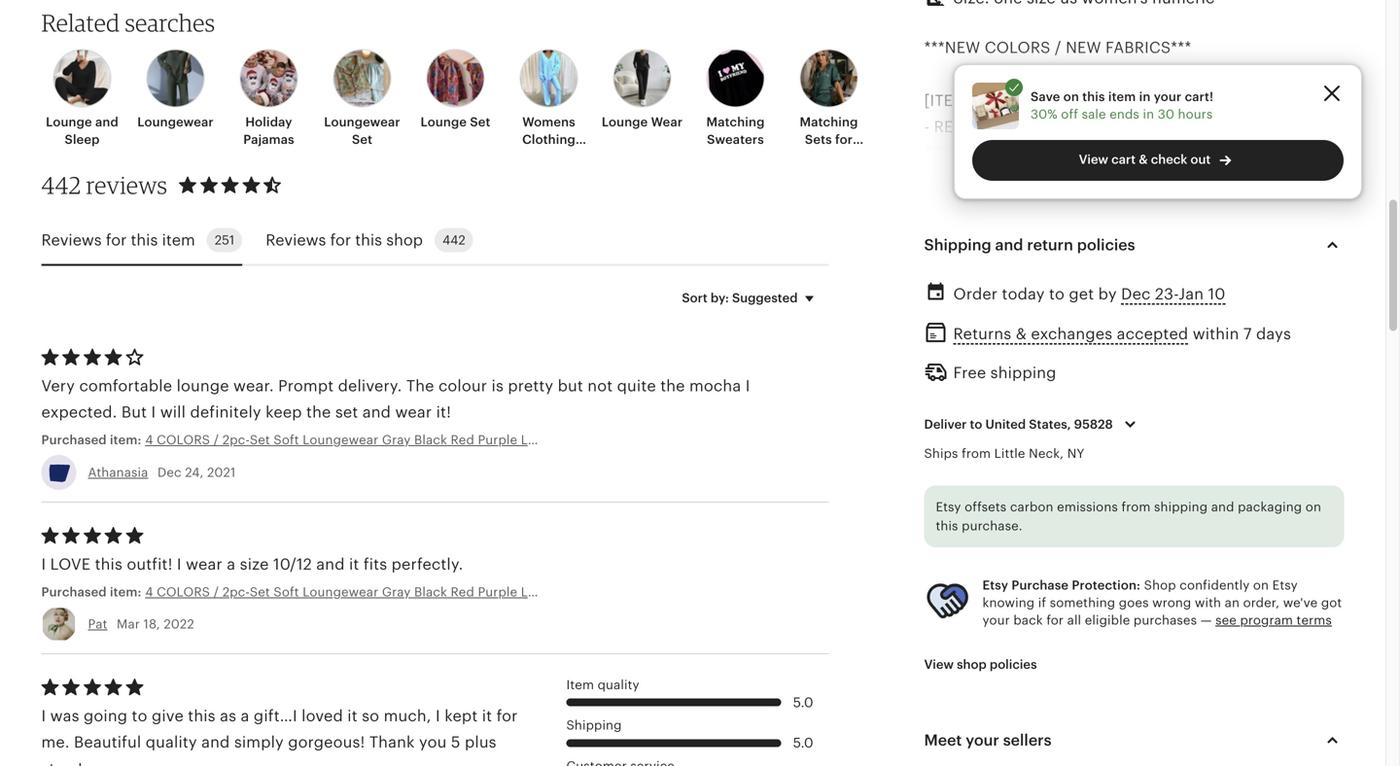 Task type: describe. For each thing, give the bounding box(es) containing it.
casual
[[984, 277, 1032, 295]]

& for accepted
[[1016, 325, 1027, 343]]

sort by: suggested
[[682, 291, 798, 305]]

it for and
[[349, 556, 359, 573]]

loungewear for loungewear
[[137, 115, 214, 129]]

off
[[1062, 107, 1079, 122]]

size
[[240, 556, 269, 573]]

sale
[[1082, 107, 1107, 122]]

loungewear set link
[[322, 49, 403, 149]]

sellers
[[1004, 732, 1052, 750]]

1 horizontal spatial the
[[661, 377, 686, 395]]

order today to get by dec 23-jan 10
[[954, 285, 1226, 303]]

matching for sets
[[800, 115, 859, 129]]

colour
[[439, 377, 488, 395]]

and inside etsy offsets carbon emissions from shipping and packaging on this purchase.
[[1212, 500, 1235, 515]]

7
[[1244, 325, 1253, 343]]

shipping inside etsy offsets carbon emissions from shipping and packaging on this purchase.
[[1155, 500, 1208, 515]]

2 vertical spatial /
[[1093, 727, 1099, 744]]

reviews for reviews for this item
[[41, 231, 102, 249]]

it!
[[436, 404, 451, 421]]

lounge wear
[[602, 115, 683, 129]]

shoulder
[[925, 648, 994, 665]]

loose
[[1156, 277, 1197, 295]]

free
[[954, 365, 987, 382]]

thanksgiving,
[[1221, 357, 1326, 374]]

pretty
[[508, 377, 554, 395]]

order,
[[1244, 596, 1280, 610]]

shop inside button
[[957, 658, 987, 672]]

order
[[954, 285, 998, 303]]

perfectly.
[[392, 556, 464, 573]]

goes
[[1120, 596, 1150, 610]]

than
[[1272, 118, 1305, 136]]

comfortable inside very comfortable lounge wear. prompt delivery.  the colour is pretty but not quite the mocha i expected. but i will definitely keep the set and wear it!
[[79, 377, 172, 395]]

check
[[1152, 152, 1188, 167]]

this
[[1046, 118, 1077, 136]]

0 vertical spatial shipping
[[991, 365, 1057, 382]]

your inside dropdown button
[[966, 732, 1000, 750]]

24,
[[185, 465, 204, 480]]

related
[[41, 8, 120, 37]]

purchased item: for love
[[41, 585, 145, 600]]

gorgeous!
[[288, 734, 365, 752]]

you
[[419, 734, 447, 752]]

bridal
[[996, 357, 1040, 374]]

i right but
[[151, 404, 156, 421]]

related searches region
[[18, 8, 896, 166]]

etsy inside shop confidently on etsy knowing if something goes wrong with an order, we've got your back for all eligible purchases —
[[1273, 578, 1299, 593]]

1 vertical spatial in
[[1144, 107, 1155, 122]]

matching sweaters
[[707, 115, 765, 147]]

quality inside [item name] - rena-new<----this fabric quality is different than rena-original
[[1130, 118, 1181, 136]]

lounge set
[[421, 115, 491, 129]]

30% inside save on this item in your cart! 30% off sale ends in 30 hours
[[1031, 107, 1058, 122]]

confidently
[[1180, 578, 1251, 593]]

but
[[122, 404, 147, 421]]

terms
[[1297, 614, 1333, 628]]

going
[[84, 708, 128, 725]]

matching sets for women
[[800, 115, 859, 165]]

& for -
[[988, 462, 999, 480]]

purchased item: for comfortable
[[41, 433, 145, 448]]

1 horizontal spatial flat
[[1112, 568, 1148, 586]]

returns
[[954, 325, 1012, 343]]

it for loved
[[348, 708, 358, 725]]

women inside [sizing & fit - flat (inch) ] ***one size***best fit for from us women small to large*** --------------------------------------------------- [measurements lying flat on table]
[[1186, 489, 1243, 506]]

shipping for shipping and return policies
[[925, 236, 992, 254]]

[item name] - rena-new<----this fabric quality is different than rena-original
[[925, 92, 1305, 162]]

a inside the i was going to give this as a gift…i loved it so much, i kept it for me. beautiful quality and simply gorgeous! thank you 5 plus stars!
[[241, 708, 250, 725]]

see
[[1216, 614, 1237, 628]]

mom,
[[1162, 383, 1205, 400]]

i was going to give this as a gift…i loved it so much, i kept it for me. beautiful quality and simply gorgeous! thank you 5 plus stars!
[[41, 708, 518, 767]]

save
[[1031, 89, 1061, 104]]

name]
[[971, 92, 1023, 109]]

jan
[[1179, 285, 1205, 303]]

loungewear set
[[324, 115, 401, 147]]

perfect
[[935, 330, 989, 348]]

0 vertical spatial /
[[1055, 39, 1062, 57]]

/ inside top: shoulder - 21.25" / 54cm
[[1056, 648, 1063, 665]]

sort by: suggested button
[[668, 278, 836, 319]]

knowing
[[983, 596, 1035, 610]]

purchased for comfortable
[[41, 433, 107, 448]]

0 vertical spatial &
[[1139, 152, 1149, 167]]

1 vertical spatial quality
[[598, 678, 640, 693]]

set for lounge set
[[470, 115, 491, 129]]

your inside save on this item in your cart! 30% off sale ends in 30 hours
[[1155, 89, 1182, 104]]

on
[[1153, 568, 1177, 586]]

and up side
[[967, 224, 995, 242]]

wear inside very comfortable lounge wear. prompt delivery.  the colour is pretty but not quite the mocha i expected. but i will definitely keep the set and wear it!
[[395, 404, 432, 421]]

comfortable inside the [details] - top and bottom set - two side pockets******new******* - super casual indoor outdoor loose outfit - 62% polyester 30% rayon 8% spandex - perfect comfortable two-piece lounge wear sets for birthday, bridal wedding, graduations, thanksgiving, christmas and holiday gifts for mom, girlfriends, grandmother, friends and sisters!
[[993, 330, 1086, 348]]

—
[[1201, 614, 1213, 628]]

your inside shop confidently on etsy knowing if something goes wrong with an order, we've got your back for all eligible purchases —
[[983, 614, 1011, 628]]

little
[[995, 446, 1026, 461]]

30
[[1158, 107, 1175, 122]]

1 vertical spatial dec
[[158, 465, 182, 480]]

and inside dropdown button
[[996, 236, 1024, 254]]

purchased for love
[[41, 585, 107, 600]]

wrong
[[1153, 596, 1192, 610]]

18,
[[143, 617, 160, 632]]

table]
[[1182, 568, 1234, 586]]

loungewear link
[[135, 49, 216, 131]]

accepted
[[1118, 325, 1189, 343]]

rayon
[[1082, 304, 1128, 321]]

shop inside tab list
[[387, 231, 423, 249]]

matching sets for women link
[[789, 49, 870, 165]]

2 vertical spatial wear
[[186, 556, 223, 573]]

reviews for reviews for this shop
[[266, 231, 326, 249]]

view shop policies button
[[910, 647, 1052, 683]]

gifts
[[1098, 383, 1132, 400]]

and right 10/12
[[316, 556, 345, 573]]

purchases
[[1134, 614, 1198, 628]]

back
[[1014, 614, 1044, 628]]

442 reviews
[[41, 171, 167, 199]]

***new
[[925, 39, 981, 57]]

10/12
[[273, 556, 312, 573]]

this for save on this item in your cart! 30% off sale ends in 30 hours
[[1083, 89, 1106, 104]]

carbon
[[1011, 500, 1054, 515]]

colors
[[985, 39, 1051, 57]]

view shop policies
[[925, 658, 1038, 672]]

simply
[[234, 734, 284, 752]]

0 vertical spatial in
[[1140, 89, 1151, 104]]

5.0 for item quality
[[794, 695, 814, 711]]

tab list containing reviews for this item
[[41, 216, 829, 266]]

lounge and sleep link
[[41, 49, 123, 149]]

- inside top: shoulder - 21.25" / 54cm
[[998, 648, 1003, 665]]

1 horizontal spatial dec
[[1122, 285, 1151, 303]]

holiday
[[245, 115, 293, 129]]

[sizing
[[925, 462, 984, 480]]

from up [sizing
[[962, 446, 991, 461]]

athanasia link
[[88, 465, 148, 480]]

policies inside button
[[990, 658, 1038, 672]]

set inside the [details] - top and bottom set - two side pockets******new******* - super casual indoor outdoor loose outfit - 62% polyester 30% rayon 8% spandex - perfect comfortable two-piece lounge wear sets for birthday, bridal wedding, graduations, thanksgiving, christmas and holiday gifts for mom, girlfriends, grandmother, friends and sisters!
[[1059, 224, 1085, 242]]

packaging
[[1239, 500, 1303, 515]]

ships
[[925, 446, 959, 461]]

item: for lounge
[[110, 433, 142, 448]]

outfit
[[1201, 277, 1242, 295]]



Task type: locate. For each thing, give the bounding box(es) containing it.
wear inside the [details] - top and bottom set - two side pockets******new******* - super casual indoor outdoor loose outfit - 62% polyester 30% rayon 8% spandex - perfect comfortable two-piece lounge wear sets for birthday, bridal wedding, graduations, thanksgiving, christmas and holiday gifts for mom, girlfriends, grandmother, friends and sisters!
[[1227, 330, 1264, 348]]

0 horizontal spatial quality
[[146, 734, 197, 752]]

i right outfit!
[[177, 556, 182, 573]]

it left fits
[[349, 556, 359, 573]]

shipping down [details]
[[925, 236, 992, 254]]

1 vertical spatial the
[[307, 404, 331, 421]]

0 vertical spatial lounge
[[1171, 330, 1223, 348]]

1 vertical spatial lounge
[[177, 377, 229, 395]]

new<-
[[981, 118, 1031, 136]]

shipping and return policies
[[925, 236, 1136, 254]]

deliver to united states, 95828
[[925, 417, 1114, 432]]

2 horizontal spatial lounge
[[602, 115, 648, 129]]

policies down back
[[990, 658, 1038, 672]]

2 purchased item: from the top
[[41, 585, 145, 600]]

size***best
[[983, 489, 1070, 506]]

1 horizontal spatial reviews
[[266, 231, 326, 249]]

1 horizontal spatial set
[[470, 115, 491, 129]]

2 5.0 from the top
[[794, 736, 814, 751]]

0 vertical spatial dec
[[1122, 285, 1151, 303]]

thank
[[370, 734, 415, 752]]

an
[[1225, 596, 1240, 610]]

2 horizontal spatial &
[[1139, 152, 1149, 167]]

fabric
[[1081, 118, 1125, 136]]

1 horizontal spatial wear
[[395, 404, 432, 421]]

item left 251
[[162, 231, 195, 249]]

policies inside dropdown button
[[1078, 236, 1136, 254]]

set left womens
[[470, 115, 491, 129]]

/ left 54cm
[[1056, 648, 1063, 665]]

1 vertical spatial comfortable
[[79, 377, 172, 395]]

1 horizontal spatial policies
[[1078, 236, 1136, 254]]

loungewear left lounge set
[[324, 115, 401, 129]]

a right the as
[[241, 708, 250, 725]]

1 vertical spatial rena-
[[925, 145, 972, 162]]

lounge inside lounge set link
[[421, 115, 467, 129]]

dec left 24,
[[158, 465, 182, 480]]

lounge up definitely
[[177, 377, 229, 395]]

to inside the i was going to give this as a gift…i loved it so much, i kept it for me. beautiful quality and simply gorgeous! thank you 5 plus stars!
[[132, 708, 147, 725]]

it left so
[[348, 708, 358, 725]]

1 horizontal spatial view
[[1080, 152, 1109, 167]]

stars!
[[41, 761, 83, 767]]

on inside shop confidently on etsy knowing if something goes wrong with an order, we've got your back for all eligible purchases —
[[1254, 578, 1270, 593]]

& down polyester
[[1016, 325, 1027, 343]]

1 horizontal spatial 442
[[443, 233, 466, 248]]

comfortable up but
[[79, 377, 172, 395]]

1 horizontal spatial etsy
[[983, 578, 1009, 593]]

bottom
[[999, 224, 1055, 242]]

this for i love this outfit! i wear a size 10/12 and it fits perfectly.
[[95, 556, 123, 573]]

this inside save on this item in your cart! 30% off sale ends in 30 hours
[[1083, 89, 1106, 104]]

0 horizontal spatial dec
[[158, 465, 182, 480]]

30% up exchanges
[[1045, 304, 1078, 321]]

offsets
[[965, 500, 1007, 515]]

etsy up large*** on the bottom right of the page
[[936, 500, 962, 515]]

2 horizontal spatial etsy
[[1273, 578, 1299, 593]]

442 for 442
[[443, 233, 466, 248]]

is left pretty
[[492, 377, 504, 395]]

free shipping
[[954, 365, 1057, 382]]

loungewear for loungewear set
[[324, 115, 401, 129]]

0 vertical spatial rena-
[[935, 118, 981, 136]]

2 matching from the left
[[800, 115, 859, 129]]

a left size
[[227, 556, 236, 573]]

sets inside the matching sets for women
[[805, 133, 833, 147]]

we've
[[1284, 596, 1319, 610]]

expected.
[[41, 404, 117, 421]]

1 vertical spatial a
[[241, 708, 250, 725]]

women inside the matching sets for women
[[806, 150, 853, 165]]

etsy inside etsy offsets carbon emissions from shipping and packaging on this purchase.
[[936, 500, 962, 515]]

0 horizontal spatial shop
[[387, 231, 423, 249]]

etsy for etsy purchase protection:
[[983, 578, 1009, 593]]

set up pockets******new*******
[[1059, 224, 1085, 242]]

for
[[836, 133, 853, 147], [106, 231, 127, 249], [330, 231, 351, 249], [1303, 330, 1325, 348], [1136, 383, 1157, 400], [1095, 489, 1116, 506], [1047, 614, 1064, 628], [497, 708, 518, 725]]

top
[[935, 224, 962, 242]]

to right small
[[1294, 489, 1310, 506]]

1 horizontal spatial item
[[1109, 89, 1137, 104]]

view for view cart & check out
[[1080, 152, 1109, 167]]

]
[[1135, 462, 1141, 480]]

matching for sweaters
[[707, 115, 765, 129]]

2 reviews from the left
[[266, 231, 326, 249]]

lounge inside the [details] - top and bottom set - two side pockets******new******* - super casual indoor outdoor loose outfit - 62% polyester 30% rayon 8% spandex - perfect comfortable two-piece lounge wear sets for birthday, bridal wedding, graduations, thanksgiving, christmas and holiday gifts for mom, girlfriends, grandmother, friends and sisters!
[[1171, 330, 1223, 348]]

wear left the 'sets'
[[1227, 330, 1264, 348]]

to inside [sizing & fit - flat (inch) ] ***one size***best fit for from us women small to large*** --------------------------------------------------- [measurements lying flat on table]
[[1294, 489, 1310, 506]]

i love this outfit! i wear a size 10/12 and it fits perfectly.
[[41, 556, 464, 573]]

prompt
[[278, 377, 334, 395]]

with
[[1196, 596, 1222, 610]]

this inside etsy offsets carbon emissions from shipping and packaging on this purchase.
[[936, 519, 959, 534]]

1 vertical spatial sets
[[536, 150, 563, 165]]

0 horizontal spatial view
[[925, 658, 954, 672]]

0 vertical spatial wear
[[1227, 330, 1264, 348]]

purchased item: up the "pat" on the bottom left of page
[[41, 585, 145, 600]]

2 horizontal spatial on
[[1306, 500, 1322, 515]]

lounge down spandex
[[1171, 330, 1223, 348]]

your right meet
[[966, 732, 1000, 750]]

1 horizontal spatial quality
[[598, 678, 640, 693]]

policies up outdoor
[[1078, 236, 1136, 254]]

purchased down expected.
[[41, 433, 107, 448]]

is inside very comfortable lounge wear. prompt delivery.  the colour is pretty but not quite the mocha i expected. but i will definitely keep the set and wear it!
[[492, 377, 504, 395]]

quality inside the i was going to give this as a gift…i loved it so much, i kept it for me. beautiful quality and simply gorgeous! thank you 5 plus stars!
[[146, 734, 197, 752]]

0 horizontal spatial 442
[[41, 171, 81, 199]]

wear.
[[234, 377, 274, 395]]

reviews right 251
[[266, 231, 326, 249]]

reviews down 442 reviews
[[41, 231, 102, 249]]

1 vertical spatial purchased item:
[[41, 585, 145, 600]]

1 5.0 from the top
[[794, 695, 814, 711]]

mocha
[[690, 377, 742, 395]]

0 horizontal spatial comfortable
[[79, 377, 172, 395]]

comfortable up bridal
[[993, 330, 1086, 348]]

in up ends
[[1140, 89, 1151, 104]]

and down "free shipping"
[[1006, 383, 1034, 400]]

/ left 57~60cm
[[1093, 727, 1099, 744]]

0 vertical spatial item:
[[110, 433, 142, 448]]

0 vertical spatial on
[[1064, 89, 1080, 104]]

1 vertical spatial wear
[[395, 404, 432, 421]]

graduations,
[[1119, 357, 1217, 374]]

view inside view shop policies button
[[925, 658, 954, 672]]

1 reviews from the left
[[41, 231, 102, 249]]

2 item: from the top
[[110, 585, 142, 600]]

0 horizontal spatial lounge
[[177, 377, 229, 395]]

this for reviews for this item
[[131, 231, 158, 249]]

1 horizontal spatial shipping
[[1155, 500, 1208, 515]]

0 vertical spatial set
[[470, 115, 491, 129]]

and up sleep on the left
[[95, 115, 119, 129]]

grandmother,
[[925, 409, 1028, 427]]

this for reviews for this shop
[[355, 231, 382, 249]]

from inside etsy offsets carbon emissions from shipping and packaging on this purchase.
[[1122, 500, 1151, 515]]

dec 23-jan 10 button
[[1122, 280, 1226, 308]]

on up off
[[1064, 89, 1080, 104]]

0 vertical spatial item
[[1109, 89, 1137, 104]]

set right pajamas
[[352, 133, 373, 147]]

purchased down love
[[41, 585, 107, 600]]

0 vertical spatial comfortable
[[993, 330, 1086, 348]]

quality down 'give'
[[146, 734, 197, 752]]

view inside view cart & check out link
[[1080, 152, 1109, 167]]

view cart & check out link
[[973, 140, 1345, 181]]

0 vertical spatial purchased item:
[[41, 433, 145, 448]]

1 horizontal spatial is
[[1186, 118, 1198, 136]]

in left 30
[[1144, 107, 1155, 122]]

2 purchased from the top
[[41, 585, 107, 600]]

& down ships from little neck, ny
[[988, 462, 999, 480]]

0 horizontal spatial is
[[492, 377, 504, 395]]

to left 'give'
[[132, 708, 147, 725]]

3 lounge from the left
[[602, 115, 648, 129]]

0 horizontal spatial set
[[352, 133, 373, 147]]

etsy
[[936, 500, 962, 515], [983, 578, 1009, 593], [1273, 578, 1299, 593]]

lounge inside lounge and sleep
[[46, 115, 92, 129]]

1 horizontal spatial women
[[1186, 489, 1243, 506]]

wedding,
[[1044, 357, 1115, 374]]

item inside save on this item in your cart! 30% off sale ends in 30 hours
[[1109, 89, 1137, 104]]

lounge left wear
[[602, 115, 648, 129]]

and left small
[[1212, 500, 1235, 515]]

shipping and return policies button
[[907, 222, 1363, 268]]

reviews for this shop
[[266, 231, 423, 249]]

view for view shop policies
[[925, 658, 954, 672]]

i left the "kept"
[[436, 708, 441, 725]]

1 loungewear from the left
[[137, 115, 214, 129]]

wear down the
[[395, 404, 432, 421]]

and
[[95, 115, 119, 129], [967, 224, 995, 242], [996, 236, 1024, 254], [1006, 383, 1034, 400], [363, 404, 391, 421], [1090, 409, 1118, 427], [1212, 500, 1235, 515], [316, 556, 345, 573], [202, 734, 230, 752]]

it right the "kept"
[[482, 708, 492, 725]]

2022
[[164, 617, 194, 632]]

2 loungewear from the left
[[324, 115, 401, 129]]

8%
[[1133, 304, 1155, 321]]

& right cart
[[1139, 152, 1149, 167]]

set for loungewear set
[[352, 133, 373, 147]]

0 horizontal spatial &
[[988, 462, 999, 480]]

save on this item in your cart! 30% off sale ends in 30 hours
[[1031, 89, 1214, 122]]

1 vertical spatial 442
[[443, 233, 466, 248]]

beautiful
[[74, 734, 141, 752]]

quality up view cart & check out link
[[1130, 118, 1181, 136]]

view left cart
[[1080, 152, 1109, 167]]

***one
[[925, 489, 979, 506]]

new
[[1066, 39, 1102, 57]]

1 vertical spatial your
[[983, 614, 1011, 628]]

original
[[972, 145, 1047, 162]]

flat up goes on the right bottom of the page
[[1112, 568, 1148, 586]]

2 horizontal spatial quality
[[1130, 118, 1181, 136]]

item up ends
[[1109, 89, 1137, 104]]

0 horizontal spatial etsy
[[936, 500, 962, 515]]

0 vertical spatial sets
[[805, 133, 833, 147]]

0 vertical spatial a
[[227, 556, 236, 573]]

quite
[[617, 377, 657, 395]]

0 vertical spatial women
[[806, 150, 853, 165]]

flat down neck,
[[1040, 462, 1076, 480]]

and inside the i was going to give this as a gift…i loved it so much, i kept it for me. beautiful quality and simply gorgeous! thank you 5 plus stars!
[[202, 734, 230, 752]]

etsy for etsy offsets carbon emissions from shipping and packaging on this purchase.
[[936, 500, 962, 515]]

lounge for lounge wear
[[602, 115, 648, 129]]

matching sweaters link
[[695, 49, 777, 149]]

shipping
[[991, 365, 1057, 382], [1155, 500, 1208, 515]]

lounge inside very comfortable lounge wear. prompt delivery.  the colour is pretty but not quite the mocha i expected. but i will definitely keep the set and wear it!
[[177, 377, 229, 395]]

item for on
[[1109, 89, 1137, 104]]

i left love
[[41, 556, 46, 573]]

2 horizontal spatial wear
[[1227, 330, 1264, 348]]

for inside the i was going to give this as a gift…i loved it so much, i kept it for me. beautiful quality and simply gorgeous! thank you 5 plus stars!
[[497, 708, 518, 725]]

1 vertical spatial 5.0
[[794, 736, 814, 751]]

this inside the i was going to give this as a gift…i loved it so much, i kept it for me. beautiful quality and simply gorgeous! thank you 5 plus stars!
[[188, 708, 216, 725]]

flat
[[1040, 462, 1076, 480], [1112, 568, 1148, 586]]

2 lounge from the left
[[421, 115, 467, 129]]

united
[[986, 417, 1027, 432]]

quality right item on the left bottom
[[598, 678, 640, 693]]

0 horizontal spatial loungewear
[[137, 115, 214, 129]]

meet your sellers
[[925, 732, 1052, 750]]

0 horizontal spatial shipping
[[991, 365, 1057, 382]]

lounge set link
[[415, 49, 497, 131]]

related searches
[[41, 8, 215, 37]]

keep
[[266, 404, 302, 421]]

lounge inside lounge wear link
[[602, 115, 648, 129]]

1 vertical spatial on
[[1306, 500, 1322, 515]]

1 horizontal spatial shipping
[[925, 236, 992, 254]]

0 horizontal spatial shipping
[[567, 719, 622, 733]]

0 vertical spatial your
[[1155, 89, 1182, 104]]

on right the packaging in the right of the page
[[1306, 500, 1322, 515]]

1 matching from the left
[[707, 115, 765, 129]]

from inside [sizing & fit - flat (inch) ] ***one size***best fit for from us women small to large*** --------------------------------------------------- [measurements lying flat on table]
[[1120, 489, 1156, 506]]

your up 30
[[1155, 89, 1182, 104]]

was
[[50, 708, 79, 725]]

ends
[[1110, 107, 1140, 122]]

2 horizontal spatial set
[[1059, 224, 1085, 242]]

to inside dropdown button
[[970, 417, 983, 432]]

shipping for shipping
[[567, 719, 622, 733]]

from down ]
[[1120, 489, 1156, 506]]

lounge for lounge set
[[421, 115, 467, 129]]

for inside [sizing & fit - flat (inch) ] ***one size***best fit for from us women small to large*** --------------------------------------------------- [measurements lying flat on table]
[[1095, 489, 1116, 506]]

policies
[[1078, 236, 1136, 254], [990, 658, 1038, 672]]

0 horizontal spatial women
[[806, 150, 853, 165]]

item: for this
[[110, 585, 142, 600]]

view
[[1080, 152, 1109, 167], [925, 658, 954, 672]]

dec
[[1122, 285, 1151, 303], [158, 465, 182, 480]]

30% inside the [details] - top and bottom set - two side pockets******new******* - super casual indoor outdoor loose outfit - 62% polyester 30% rayon 8% spandex - perfect comfortable two-piece lounge wear sets for birthday, bridal wedding, graduations, thanksgiving, christmas and holiday gifts for mom, girlfriends, grandmother, friends and sisters!
[[1045, 304, 1078, 321]]

etsy up knowing
[[983, 578, 1009, 593]]

purchased item: down expected.
[[41, 433, 145, 448]]

ny
[[1068, 446, 1085, 461]]

and left the return
[[996, 236, 1024, 254]]

is inside [item name] - rena-new<----this fabric quality is different than rena-original
[[1186, 118, 1198, 136]]

1 lounge from the left
[[46, 115, 92, 129]]

shop
[[1145, 578, 1177, 593]]

sets down clothing
[[536, 150, 563, 165]]

1 vertical spatial women
[[1186, 489, 1243, 506]]

returns & exchanges accepted button
[[954, 320, 1189, 348]]

the
[[407, 377, 434, 395]]

very comfortable lounge wear. prompt delivery.  the colour is pretty but not quite the mocha i expected. but i will definitely keep the set and wear it!
[[41, 377, 751, 421]]

fit
[[1003, 462, 1026, 480]]

1 vertical spatial is
[[492, 377, 504, 395]]

0 vertical spatial policies
[[1078, 236, 1136, 254]]

womens clothing sets link
[[508, 49, 590, 165]]

1 purchased from the top
[[41, 433, 107, 448]]

holiday pajamas link
[[228, 49, 310, 149]]

fits
[[364, 556, 387, 573]]

as
[[220, 708, 237, 725]]

1 vertical spatial item:
[[110, 585, 142, 600]]

the left set
[[307, 404, 331, 421]]

pat
[[88, 617, 107, 632]]

shop
[[387, 231, 423, 249], [957, 658, 987, 672]]

and inside very comfortable lounge wear. prompt delivery.  the colour is pretty but not quite the mocha i expected. but i will definitely keep the set and wear it!
[[363, 404, 391, 421]]

sets right sweaters at the right top of page
[[805, 133, 833, 147]]

your down knowing
[[983, 614, 1011, 628]]

1 vertical spatial shipping
[[567, 719, 622, 733]]

to left get
[[1050, 285, 1065, 303]]

shipping up on
[[1155, 500, 1208, 515]]

5.0 for shipping
[[794, 736, 814, 751]]

and inside lounge and sleep
[[95, 115, 119, 129]]

lounge right loungewear set
[[421, 115, 467, 129]]

indoor
[[1037, 277, 1086, 295]]

dec up 8%
[[1122, 285, 1151, 303]]

reviews
[[86, 171, 167, 199]]

clothing
[[523, 133, 576, 147]]

i right 'mocha'
[[746, 377, 751, 395]]

get
[[1070, 285, 1095, 303]]

0 horizontal spatial sets
[[536, 150, 563, 165]]

442 for 442 reviews
[[41, 171, 81, 199]]

1 horizontal spatial sets
[[805, 133, 833, 147]]

wear left size
[[186, 556, 223, 573]]

length - 22.44~23.62" / 57~60cm
[[925, 727, 1173, 744]]

1 vertical spatial set
[[352, 133, 373, 147]]

outfit!
[[127, 556, 173, 573]]

shipping up holiday
[[991, 365, 1057, 382]]

item: up mar
[[110, 585, 142, 600]]

1 horizontal spatial lounge
[[421, 115, 467, 129]]

1 vertical spatial item
[[162, 231, 195, 249]]

view down top: at the right of page
[[925, 658, 954, 672]]

i left was
[[41, 708, 46, 725]]

1 vertical spatial shop
[[957, 658, 987, 672]]

2 vertical spatial set
[[1059, 224, 1085, 242]]

1 vertical spatial policies
[[990, 658, 1038, 672]]

0 horizontal spatial flat
[[1040, 462, 1076, 480]]

item for for
[[162, 231, 195, 249]]

and down delivery.
[[363, 404, 391, 421]]

1 horizontal spatial shop
[[957, 658, 987, 672]]

for inside shop confidently on etsy knowing if something goes wrong with an order, we've got your back for all eligible purchases —
[[1047, 614, 1064, 628]]

from left us
[[1122, 500, 1151, 515]]

today
[[1003, 285, 1045, 303]]

1 horizontal spatial lounge
[[1171, 330, 1223, 348]]

matching right matching sweaters
[[800, 115, 859, 129]]

loungewear up "reviews"
[[137, 115, 214, 129]]

all
[[1068, 614, 1082, 628]]

1 vertical spatial 30%
[[1045, 304, 1078, 321]]

1 vertical spatial shipping
[[1155, 500, 1208, 515]]

set inside loungewear set
[[352, 133, 373, 147]]

30% down save
[[1031, 107, 1058, 122]]

matching up sweaters at the right top of page
[[707, 115, 765, 129]]

0 horizontal spatial item
[[162, 231, 195, 249]]

view cart & check out
[[1080, 152, 1212, 167]]

polyester
[[970, 304, 1040, 321]]

for inside the matching sets for women
[[836, 133, 853, 147]]

item: down but
[[110, 433, 142, 448]]

& inside [sizing & fit - flat (inch) ] ***one size***best fit for from us women small to large*** --------------------------------------------------- [measurements lying flat on table]
[[988, 462, 999, 480]]

2 vertical spatial quality
[[146, 734, 197, 752]]

sets inside womens clothing sets
[[536, 150, 563, 165]]

different
[[1202, 118, 1267, 136]]

tab list
[[41, 216, 829, 266]]

i
[[746, 377, 751, 395], [151, 404, 156, 421], [41, 556, 46, 573], [177, 556, 182, 573], [41, 708, 46, 725], [436, 708, 441, 725]]

item:
[[110, 433, 142, 448], [110, 585, 142, 600]]

1 horizontal spatial on
[[1254, 578, 1270, 593]]

1 purchased item: from the top
[[41, 433, 145, 448]]

on up order,
[[1254, 578, 1270, 593]]

on inside save on this item in your cart! 30% off sale ends in 30 hours
[[1064, 89, 1080, 104]]

lounge up sleep on the left
[[46, 115, 92, 129]]

ships from little neck, ny
[[925, 446, 1085, 461]]

lounge for lounge and sleep
[[46, 115, 92, 129]]

1 vertical spatial flat
[[1112, 568, 1148, 586]]

to left united
[[970, 417, 983, 432]]

sleep
[[65, 133, 100, 147]]

and down the as
[[202, 734, 230, 752]]

shipping down item quality
[[567, 719, 622, 733]]

return
[[1028, 236, 1074, 254]]

on inside etsy offsets carbon emissions from shipping and packaging on this purchase.
[[1306, 500, 1322, 515]]

birthday,
[[925, 357, 992, 374]]

0 vertical spatial is
[[1186, 118, 1198, 136]]

0 horizontal spatial wear
[[186, 556, 223, 573]]

quality
[[1130, 118, 1181, 136], [598, 678, 640, 693], [146, 734, 197, 752]]

states,
[[1030, 417, 1072, 432]]

is
[[1186, 118, 1198, 136], [492, 377, 504, 395]]

see program terms
[[1216, 614, 1333, 628]]

delivery.
[[338, 377, 402, 395]]

and down gifts
[[1090, 409, 1118, 427]]

the right quite
[[661, 377, 686, 395]]

etsy up the we've
[[1273, 578, 1299, 593]]

1 item: from the top
[[110, 433, 142, 448]]

0 horizontal spatial on
[[1064, 89, 1080, 104]]

1 vertical spatial purchased
[[41, 585, 107, 600]]

0 horizontal spatial matching
[[707, 115, 765, 129]]

0 horizontal spatial lounge
[[46, 115, 92, 129]]

/ left new
[[1055, 39, 1062, 57]]

shipping inside dropdown button
[[925, 236, 992, 254]]

is right 30
[[1186, 118, 1198, 136]]

1 horizontal spatial &
[[1016, 325, 1027, 343]]

0 horizontal spatial reviews
[[41, 231, 102, 249]]



Task type: vqa. For each thing, say whether or not it's contained in the screenshot.
the Protection:
yes



